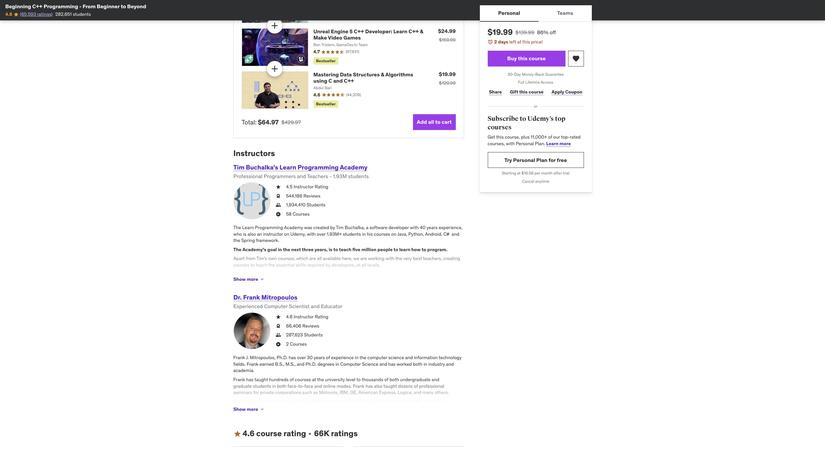 Task type: locate. For each thing, give the bounding box(es) containing it.
experience, frank
[[288, 399, 324, 405]]

0 vertical spatial bestseller
[[316, 58, 336, 63]]

1 vertical spatial all
[[317, 256, 322, 262]]

courses inside subscribe to udemy's top courses
[[488, 123, 512, 131]]

1 horizontal spatial teach
[[339, 247, 352, 253]]

frank up fields.
[[234, 355, 245, 361]]

to-
[[299, 384, 305, 390]]

2 horizontal spatial all
[[429, 119, 435, 125]]

2 show more from the top
[[234, 407, 258, 413]]

academy inside tim buchalka's learn programming academy professional programmers and teachers - 1.93m students
[[340, 163, 368, 171]]

2 show more button from the top
[[234, 403, 265, 416]]

0 vertical spatial show
[[234, 276, 246, 282]]

1 horizontal spatial software
[[370, 225, 388, 231]]

c
[[329, 77, 332, 84]]

the
[[234, 238, 240, 244], [283, 247, 291, 253], [396, 256, 403, 262], [269, 262, 275, 268], [304, 278, 310, 284], [360, 355, 367, 361], [317, 377, 324, 383]]

reviews down 4.6 instructor rating
[[303, 323, 320, 329]]

course up 'back'
[[529, 55, 546, 62]]

0 horizontal spatial tim
[[234, 163, 245, 171]]

worked down science
[[397, 362, 412, 368]]

with down course,
[[506, 141, 515, 147]]

teach down tim's
[[256, 262, 268, 268]]

2 the from the top
[[234, 247, 242, 253]]

the down the own
[[269, 262, 275, 268]]

per
[[535, 171, 541, 176]]

0 vertical spatial our
[[554, 134, 560, 140]]

$429.97
[[282, 119, 301, 126]]

add all to cart button
[[413, 114, 456, 130]]

67631 reviews element
[[346, 49, 360, 55]]

day
[[515, 72, 521, 77]]

frank up experienced
[[243, 294, 260, 302]]

our inside 'get this course, plus 11,000+ of our top-rated courses, with personal plan.'
[[554, 134, 560, 140]]

1 instructor from the top
[[294, 184, 314, 190]]

computer inside dr. frank mitropoulos experienced computer scientist and educator
[[264, 303, 288, 310]]

$19.99 $139.99 86% off
[[488, 27, 556, 37]]

team
[[359, 42, 368, 47]]

wishlist image
[[572, 55, 580, 63]]

show more up dr.
[[234, 276, 258, 282]]

1 the from the top
[[234, 225, 241, 231]]

this right get
[[497, 134, 504, 140]]

students for learn
[[307, 202, 326, 208]]

0 vertical spatial show more
[[234, 276, 258, 282]]

& right structures
[[381, 71, 385, 78]]

1 horizontal spatial tim
[[336, 225, 344, 231]]

tim up 1.93m+
[[336, 225, 344, 231]]

face-
[[288, 384, 299, 390]]

tim
[[234, 163, 245, 171], [336, 225, 344, 231]]

courses up industry,
[[322, 272, 338, 277]]

0 vertical spatial instructor
[[294, 184, 314, 190]]

more for tim buchalka's learn programming academy
[[247, 276, 258, 282]]

free
[[557, 157, 568, 163]]

also down thousands
[[374, 384, 383, 390]]

xsmall image down programmers
[[276, 184, 281, 190]]

1 vertical spatial bestseller
[[316, 101, 336, 106]]

1 vertical spatial show more
[[234, 407, 258, 413]]

2 rating from the top
[[315, 314, 329, 320]]

private
[[260, 390, 274, 396]]

logica, and
[[398, 390, 422, 396]]

on down developer
[[392, 231, 397, 237]]

1 show from the top
[[234, 276, 246, 282]]

in right goal
[[278, 247, 282, 253]]

very
[[404, 256, 412, 262]]

2 vertical spatial software
[[234, 284, 252, 290]]

xsmall image
[[276, 323, 281, 330], [276, 332, 281, 339], [276, 342, 281, 348], [260, 407, 265, 412], [308, 432, 313, 437]]

0 vertical spatial the
[[234, 225, 241, 231]]

more down top-
[[560, 141, 571, 147]]

show down in
[[234, 407, 246, 413]]

2 vertical spatial years
[[364, 399, 375, 405]]

our
[[554, 134, 560, 140], [314, 272, 321, 277], [396, 278, 403, 284]]

0 horizontal spatial taught
[[255, 377, 268, 383]]

1 horizontal spatial for
[[351, 399, 357, 405]]

gift this course link
[[509, 85, 545, 99]]

b.s.,
[[275, 362, 285, 368]]

frank
[[243, 294, 260, 302], [234, 355, 245, 361], [247, 362, 259, 368], [234, 377, 245, 383], [353, 384, 365, 390]]

and up 4.6 instructor rating
[[311, 303, 320, 310]]

for
[[549, 157, 556, 163], [253, 390, 259, 396], [351, 399, 357, 405]]

2 horizontal spatial our
[[554, 134, 560, 140]]

courses inside frank j. mitropoulos, ph.d. has over 30 years of experience in the computer science and information technology fields. frank earned b.s., m.s., and ph.d. degrees in computer science and has worked both in industry and academia. frank has taught hundreds of courses at the university level to thousands of both undergraduate and graduate students in both face-to-face and online modes. frank has also taught dozens of professional seminars for private corporations such as motorola, ibm, ge, american express, logica, and many others. in addition to his teaching experience, frank also worked for 12 years in industry doing both application, compiler, and operating systems development as well as  project management.
[[295, 377, 311, 383]]

tim inside tim buchalka's learn programming academy professional programmers and teachers - 1.93m students
[[234, 163, 245, 171]]

1 horizontal spatial computer
[[341, 362, 361, 368]]

1 vertical spatial computer
[[341, 362, 361, 368]]

xsmall image for 287,623 students
[[276, 332, 281, 339]]

0 vertical spatial reviews
[[304, 193, 321, 199]]

technology
[[439, 355, 462, 361]]

all inside button
[[429, 119, 435, 125]]

1 horizontal spatial his
[[367, 231, 373, 237]]

apply
[[552, 89, 565, 95]]

left
[[510, 39, 517, 45]]

at up face in the left bottom of the page
[[312, 377, 316, 383]]

xsmall image
[[276, 184, 281, 190], [276, 193, 281, 200], [276, 202, 281, 209], [276, 211, 281, 218], [260, 277, 265, 282], [276, 314, 281, 321]]

over inside frank j. mitropoulos, ph.d. has over 30 years of experience in the computer science and information technology fields. frank earned b.s., m.s., and ph.d. degrees in computer science and has worked both in industry and academia. frank has taught hundreds of courses at the university level to thousands of both undergraduate and graduate students in both face-to-face and online modes. frank has also taught dozens of professional seminars for private corporations such as motorola, ibm, ge, american express, logica, and many others. in addition to his teaching experience, frank also worked for 12 years in industry doing both application, compiler, and operating systems development as well as  project management.
[[297, 355, 306, 361]]

0 vertical spatial for
[[549, 157, 556, 163]]

programmers
[[264, 173, 296, 180]]

0 horizontal spatial courses,
[[278, 256, 295, 262]]

$19.99 $129.99
[[439, 71, 456, 86]]

unreal engine 5 c++ developer: learn c++ & make video games link
[[314, 28, 424, 41]]

show for tim
[[234, 276, 246, 282]]

personal
[[499, 10, 521, 16], [516, 141, 534, 147], [514, 157, 536, 163]]

is up spring
[[243, 231, 247, 237]]

1 vertical spatial $19.99
[[439, 71, 456, 77]]

programming up instructor
[[255, 225, 283, 231]]

0 horizontal spatial his
[[262, 399, 268, 405]]

1 horizontal spatial who
[[330, 278, 339, 284]]

tab list
[[480, 5, 592, 22]]

teams button
[[539, 5, 592, 21]]

1.93m+
[[327, 231, 342, 237]]

4.6 down beginning at the left of the page
[[5, 11, 12, 17]]

show more down addition on the left bottom of the page
[[234, 407, 258, 413]]

0 vertical spatial courses
[[293, 211, 310, 217]]

0 vertical spatial taught
[[347, 272, 360, 277]]

learn inside unreal engine 5 c++ developer: learn c++ & make video games ben tristem, gamedev.tv team
[[394, 28, 408, 35]]

frank up ge,
[[353, 384, 365, 390]]

taught up 'graduate students'
[[255, 377, 268, 383]]

instructor up 66,406 reviews
[[294, 314, 314, 320]]

1 on from the left
[[284, 231, 290, 237]]

at right left
[[518, 39, 522, 45]]

by up great
[[361, 272, 366, 277]]

anytime
[[536, 179, 550, 184]]

5
[[350, 28, 353, 35]]

lifetime
[[526, 80, 540, 85]]

at inside the learn programming academy was created by tim buchalka, a software developer with 40 years experience, who is also an instructor on udemy, with over 1.93m+ students in his courses on java, python, android, c#  and the spring framework. the academy's goal in the next three years, is to teach five million people to learn how to program. apart from tim's own courses, which are all available here, we are working with the very best teachers, creating courses to teach the essential skills required by developers, at all levels. one other important philosophy is that our courses are taught by real professionals; software developers with real and substantial experience in the industry, who are also great teachers.  all our instructors are experienced, software developers!
[[357, 262, 361, 268]]

1 vertical spatial show more button
[[234, 403, 265, 416]]

many
[[423, 390, 434, 396]]

1,934,410 students
[[286, 202, 326, 208]]

skills
[[296, 262, 306, 268]]

full
[[519, 80, 525, 85]]

beginner
[[97, 3, 120, 10]]

xsmall image for 4.5 instructor rating
[[276, 184, 281, 190]]

reviews down 4.5 instructor rating
[[304, 193, 321, 199]]

1 horizontal spatial our
[[396, 278, 403, 284]]

1 vertical spatial more
[[247, 276, 258, 282]]

instructors
[[404, 278, 426, 284]]

to down from
[[251, 262, 255, 268]]

course for buy this course
[[529, 55, 546, 62]]

$24.99 $159.99
[[438, 28, 456, 43]]

0 vertical spatial $19.99
[[488, 27, 513, 37]]

1 horizontal spatial &
[[420, 28, 424, 35]]

who
[[234, 231, 242, 237], [330, 278, 339, 284]]

learn
[[394, 28, 408, 35], [547, 141, 559, 147], [280, 163, 296, 171], [242, 225, 254, 231]]

course inside button
[[529, 55, 546, 62]]

our up learn more link
[[554, 134, 560, 140]]

0 horizontal spatial as
[[314, 390, 318, 396]]

0 horizontal spatial academy
[[284, 225, 303, 231]]

addition
[[239, 399, 255, 405]]

and inside the learn programming academy was created by tim buchalka, a software developer with 40 years experience, who is also an instructor on udemy, with over 1.93m+ students in his courses on java, python, android, c#  and the spring framework. the academy's goal in the next three years, is to teach five million people to learn how to program. apart from tim's own courses, which are all available here, we are working with the very best teachers, creating courses to teach the essential skills required by developers, at all levels. one other important philosophy is that our courses are taught by real professionals; software developers with real and substantial experience in the industry, who are also great teachers.  all our instructors are experienced, software developers!
[[242, 278, 250, 284]]

students down 66,406 reviews
[[304, 332, 323, 338]]

dr. frank mitropoulos image
[[234, 313, 271, 350]]

1 vertical spatial personal
[[516, 141, 534, 147]]

1 show more from the top
[[234, 276, 258, 282]]

0 vertical spatial 2
[[495, 39, 497, 45]]

0 vertical spatial -
[[79, 3, 82, 10]]

is left the that on the bottom of the page
[[300, 272, 303, 277]]

with up python,
[[410, 225, 419, 231]]

this right buy
[[518, 55, 528, 62]]

1 vertical spatial who
[[330, 278, 339, 284]]

544,186 reviews
[[286, 193, 321, 199]]

computer down mitropoulos
[[264, 303, 288, 310]]

to left udemy's at the top of page
[[520, 115, 527, 123]]

show for dr.
[[234, 407, 246, 413]]

years up android,
[[427, 225, 438, 231]]

tim buchalka's learn programming academy image
[[234, 183, 271, 220]]

xsmall image left 66,406
[[276, 323, 281, 330]]

professional
[[234, 173, 263, 180]]

java,
[[398, 231, 408, 237]]

ratings
[[331, 429, 358, 439]]

this inside 'get this course, plus 11,000+ of our top-rated courses, with personal plan.'
[[497, 134, 504, 140]]

more for dr. frank mitropoulos
[[247, 407, 258, 413]]

taught inside the learn programming academy was created by tim buchalka, a software developer with 40 years experience, who is also an instructor on udemy, with over 1.93m+ students in his courses on java, python, android, c#  and the spring framework. the academy's goal in the next three years, is to teach five million people to learn how to program. apart from tim's own courses, which are all available here, we are working with the very best teachers, creating courses to teach the essential skills required by developers, at all levels. one other important philosophy is that our courses are taught by real professionals; software developers with real and substantial experience in the industry, who are also great teachers.  all our instructors are experienced, software developers!
[[347, 272, 360, 277]]

this for buy
[[518, 55, 528, 62]]

1 vertical spatial academy
[[284, 225, 303, 231]]

1 horizontal spatial programming
[[255, 225, 283, 231]]

1 horizontal spatial taught
[[347, 272, 360, 277]]

this down $139.99
[[523, 39, 531, 45]]

industry down express,
[[381, 399, 397, 405]]

1 vertical spatial the
[[234, 247, 242, 253]]

show more button for buchalka's
[[234, 273, 265, 286]]

- inside tim buchalka's learn programming academy professional programmers and teachers - 1.93m students
[[330, 173, 332, 180]]

2 for 2 courses
[[286, 342, 289, 347]]

learn inside tim buchalka's learn programming academy professional programmers and teachers - 1.93m students
[[280, 163, 296, 171]]

0 horizontal spatial ph.d.
[[277, 355, 288, 361]]

$19.99 up days
[[488, 27, 513, 37]]

more down addition on the left bottom of the page
[[247, 407, 258, 413]]

mastering
[[314, 71, 339, 78]]

1 vertical spatial rating
[[315, 314, 329, 320]]

cancel
[[523, 179, 535, 184]]

xsmall image left 1,934,410 at the left top of page
[[276, 202, 281, 209]]

1 bestseller from the top
[[316, 58, 336, 63]]

the down the that on the bottom of the page
[[304, 278, 310, 284]]

learn right the plan.
[[547, 141, 559, 147]]

udemy's
[[528, 115, 554, 123]]

2 for 2 days left at this price!
[[495, 39, 497, 45]]

are
[[310, 256, 316, 262], [361, 256, 367, 262], [339, 272, 345, 277], [340, 278, 346, 284], [427, 278, 434, 284]]

students down buchalka,
[[343, 231, 361, 237]]

the up apart
[[234, 247, 242, 253]]

1 horizontal spatial is
[[300, 272, 303, 277]]

learn right developer:
[[394, 28, 408, 35]]

teach up here, at the bottom left
[[339, 247, 352, 253]]

this inside button
[[518, 55, 528, 62]]

1 horizontal spatial over
[[317, 231, 326, 237]]

who up spring
[[234, 231, 242, 237]]

important
[[255, 272, 275, 277]]

0 vertical spatial over
[[317, 231, 326, 237]]

1 vertical spatial &
[[381, 71, 385, 78]]

in right experience
[[355, 355, 359, 361]]

as right such
[[314, 390, 318, 396]]

courses
[[488, 123, 512, 131], [374, 231, 390, 237], [234, 262, 250, 268], [322, 272, 338, 277], [295, 377, 311, 383]]

1 vertical spatial teach
[[256, 262, 268, 268]]

0 horizontal spatial over
[[297, 355, 306, 361]]

2 horizontal spatial programming
[[298, 163, 339, 171]]

with down people
[[386, 256, 395, 262]]

three
[[302, 247, 314, 253]]

games
[[344, 34, 361, 41]]

with inside 'get this course, plus 11,000+ of our top-rated courses, with personal plan.'
[[506, 141, 515, 147]]

students inside the learn programming academy was created by tim buchalka, a software developer with 40 years experience, who is also an instructor on udemy, with over 1.93m+ students in his courses on java, python, android, c#  and the spring framework. the academy's goal in the next three years, is to teach five million people to learn how to program. apart from tim's own courses, which are all available here, we are working with the very best teachers, creating courses to teach the essential skills required by developers, at all levels. one other important philosophy is that our courses are taught by real professionals; software developers with real and substantial experience in the industry, who are also great teachers.  all our instructors are experienced, software developers!
[[343, 231, 361, 237]]

0 horizontal spatial -
[[79, 3, 82, 10]]

total:
[[242, 118, 257, 126]]

0 horizontal spatial our
[[314, 272, 321, 277]]

0 vertical spatial all
[[429, 119, 435, 125]]

show up dr.
[[234, 276, 246, 282]]

tim's
[[257, 256, 267, 262]]

over
[[317, 231, 326, 237], [297, 355, 306, 361]]

1 vertical spatial students
[[304, 332, 323, 338]]

and down addition on the left bottom of the page
[[253, 406, 261, 412]]

computer inside frank j. mitropoulos, ph.d. has over 30 years of experience in the computer science and information technology fields. frank earned b.s., m.s., and ph.d. degrees in computer science and has worked both in industry and academia. frank has taught hundreds of courses at the university level to thousands of both undergraduate and graduate students in both face-to-face and online modes. frank has also taught dozens of professional seminars for private corporations such as motorola, ibm, ge, american express, logica, and many others. in addition to his teaching experience, frank also worked for 12 years in industry doing both application, compiler, and operating systems development as well as  project management.
[[341, 362, 361, 368]]

1 vertical spatial courses
[[290, 342, 307, 347]]

course down operating
[[257, 429, 282, 439]]

on
[[284, 231, 290, 237], [392, 231, 397, 237]]

2 bestseller from the top
[[316, 101, 336, 106]]

0 vertical spatial is
[[243, 231, 247, 237]]

over down created
[[317, 231, 326, 237]]

xsmall image left the 66k
[[308, 432, 313, 437]]

2 vertical spatial students
[[343, 231, 361, 237]]

bestseller down bari
[[316, 101, 336, 106]]

xsmall image for 66,406 reviews
[[276, 323, 281, 330]]

as
[[314, 390, 318, 396], [329, 406, 334, 412]]

2 instructor from the top
[[294, 314, 314, 320]]

1 vertical spatial show
[[234, 407, 246, 413]]

professional
[[419, 384, 445, 390]]

2 horizontal spatial software
[[406, 272, 424, 277]]

years inside the learn programming academy was created by tim buchalka, a software developer with 40 years experience, who is also an instructor on udemy, with over 1.93m+ students in his courses on java, python, android, c#  and the spring framework. the academy's goal in the next three years, is to teach five million people to learn how to program. apart from tim's own courses, which are all available here, we are working with the very best teachers, creating courses to teach the essential skills required by developers, at all levels. one other important philosophy is that our courses are taught by real professionals; software developers with real and substantial experience in the industry, who are also great teachers.  all our instructors are experienced, software developers!
[[427, 225, 438, 231]]

0 vertical spatial teach
[[339, 247, 352, 253]]

beginning c++ programming - from beginner to beyond
[[5, 3, 146, 10]]

courses down 287,623
[[290, 342, 307, 347]]

a
[[366, 225, 369, 231]]

by up 1.93m+
[[330, 225, 335, 231]]

structures
[[353, 71, 380, 78]]

1 vertical spatial real
[[234, 278, 241, 284]]

in
[[362, 231, 366, 237], [278, 247, 282, 253], [299, 278, 302, 284], [355, 355, 359, 361], [336, 362, 339, 368], [424, 362, 428, 368], [272, 384, 276, 390], [376, 399, 379, 405]]

1 show more button from the top
[[234, 273, 265, 286]]

learn more
[[547, 141, 571, 147]]

xsmall image down dr. frank mitropoulos experienced computer scientist and educator
[[276, 314, 281, 321]]

android,
[[425, 231, 443, 237]]

has down science
[[389, 362, 396, 368]]

teach
[[339, 247, 352, 253], [256, 262, 268, 268]]

courses, inside the learn programming academy was created by tim buchalka, a software developer with 40 years experience, who is also an instructor on udemy, with over 1.93m+ students in his courses on java, python, android, c#  and the spring framework. the academy's goal in the next three years, is to teach five million people to learn how to program. apart from tim's own courses, which are all available here, we are working with the very best teachers, creating courses to teach the essential skills required by developers, at all levels. one other important philosophy is that our courses are taught by real professionals; software developers with real and substantial experience in the industry, who are also great teachers.  all our instructors are experienced, software developers!
[[278, 256, 295, 262]]

video
[[328, 34, 343, 41]]

1 vertical spatial years
[[314, 355, 325, 361]]

share
[[489, 89, 502, 95]]

rating for mitropoulos
[[315, 314, 329, 320]]

programming inside the learn programming academy was created by tim buchalka, a software developer with 40 years experience, who is also an instructor on udemy, with over 1.93m+ students in his courses on java, python, android, c#  and the spring framework. the academy's goal in the next three years, is to teach five million people to learn how to program. apart from tim's own courses, which are all available here, we are working with the very best teachers, creating courses to teach the essential skills required by developers, at all levels. one other important philosophy is that our courses are taught by real professionals; software developers with real and substantial experience in the industry, who are also great teachers.  all our instructors are experienced, software developers!
[[255, 225, 283, 231]]

2 vertical spatial course
[[257, 429, 282, 439]]

2 vertical spatial all
[[362, 262, 367, 268]]

and right c in the top left of the page
[[334, 77, 343, 84]]

1 horizontal spatial $19.99
[[488, 27, 513, 37]]

2 on from the left
[[392, 231, 397, 237]]

2 vertical spatial taught
[[384, 384, 397, 390]]

computer down experience
[[341, 362, 361, 368]]

to inside subscribe to udemy's top courses
[[520, 115, 527, 123]]

$19.99 up $129.99
[[439, 71, 456, 77]]

at inside the starting at $16.58 per month after trial cancel anytime
[[518, 171, 521, 176]]

course for gift this course
[[529, 89, 544, 95]]

- left 1.93m
[[330, 173, 332, 180]]

show more button down from
[[234, 273, 265, 286]]

1 vertical spatial 2
[[286, 342, 289, 347]]

course
[[529, 55, 546, 62], [529, 89, 544, 95], [257, 429, 282, 439]]

1 vertical spatial worked
[[335, 399, 350, 405]]

2 show from the top
[[234, 407, 246, 413]]

of
[[549, 134, 553, 140], [326, 355, 330, 361], [290, 377, 294, 383], [385, 377, 389, 383], [414, 384, 418, 390]]

to
[[121, 3, 126, 10], [520, 115, 527, 123], [436, 119, 441, 125], [334, 247, 338, 253], [394, 247, 399, 253], [422, 247, 427, 253], [251, 262, 255, 268], [357, 377, 361, 383], [256, 399, 261, 405]]

program.
[[428, 247, 448, 253]]

academy up udemy,
[[284, 225, 303, 231]]

software up dr.
[[234, 284, 252, 290]]

who right industry,
[[330, 278, 339, 284]]

all right add
[[429, 119, 435, 125]]

0 horizontal spatial is
[[243, 231, 247, 237]]

c#
[[444, 231, 450, 237]]

0 horizontal spatial who
[[234, 231, 242, 237]]

real down levels.
[[367, 272, 375, 277]]

& inside mastering data structures & algorithms using c and c++ abdul bari
[[381, 71, 385, 78]]

0 horizontal spatial all
[[317, 256, 322, 262]]

learn up programmers
[[280, 163, 296, 171]]

2 vertical spatial more
[[247, 407, 258, 413]]

students down beginning c++ programming - from beginner to beyond
[[73, 11, 91, 17]]

university
[[325, 377, 345, 383]]

both down hundreds
[[277, 384, 287, 390]]

courses down 1,934,410 students
[[293, 211, 310, 217]]

2 vertical spatial programming
[[255, 225, 283, 231]]

1 vertical spatial ph.d.
[[306, 362, 317, 368]]

data
[[340, 71, 352, 78]]

1 vertical spatial software
[[406, 272, 424, 277]]

years up degrees
[[314, 355, 325, 361]]

courses down subscribe
[[488, 123, 512, 131]]

days
[[498, 39, 509, 45]]

0 vertical spatial programming
[[44, 3, 78, 10]]

which
[[297, 256, 309, 262]]

1 vertical spatial over
[[297, 355, 306, 361]]

his down private
[[262, 399, 268, 405]]

0 vertical spatial personal
[[499, 10, 521, 16]]

all
[[429, 119, 435, 125], [317, 256, 322, 262], [362, 262, 367, 268]]

1 rating from the top
[[315, 184, 329, 190]]

application,
[[422, 399, 446, 405]]

medium image
[[234, 430, 241, 438]]

1 vertical spatial course
[[529, 89, 544, 95]]

0 vertical spatial worked
[[397, 362, 412, 368]]

bestseller for abdul
[[316, 101, 336, 106]]

xsmall image up developers!
[[260, 277, 265, 282]]

show more for frank
[[234, 407, 258, 413]]

287,623
[[286, 332, 303, 338]]

0 horizontal spatial &
[[381, 71, 385, 78]]

his down the a
[[367, 231, 373, 237]]

287,623 students
[[286, 332, 323, 338]]

and down tim buchalka's learn programming academy link
[[297, 173, 306, 180]]



Task type: vqa. For each thing, say whether or not it's contained in the screenshot.
second Show more button from the bottom
yes



Task type: describe. For each thing, give the bounding box(es) containing it.
the up science at the left bottom
[[360, 355, 367, 361]]

show more for buchalka's
[[234, 276, 258, 282]]

subscribe to udemy's top courses
[[488, 115, 566, 131]]

students for mitropoulos
[[304, 332, 323, 338]]

and inside mastering data structures & algorithms using c and c++ abdul bari
[[334, 77, 343, 84]]

scientist
[[289, 303, 310, 310]]

and inside tim buchalka's learn programming academy professional programmers and teachers - 1.93m students
[[297, 173, 306, 180]]

back
[[536, 72, 545, 77]]

of inside 'get this course, plus 11,000+ of our top-rated courses, with personal plan.'
[[549, 134, 553, 140]]

experienced
[[234, 303, 263, 310]]

tim buchalka's learn programming academy link
[[234, 163, 368, 171]]

make
[[314, 34, 327, 41]]

academy inside the learn programming academy was created by tim buchalka, a software developer with 40 years experience, who is also an instructor on udemy, with over 1.93m+ students in his courses on java, python, android, c#  and the spring framework. the academy's goal in the next three years, is to teach five million people to learn how to program. apart from tim's own courses, which are all available here, we are working with the very best teachers, creating courses to teach the essential skills required by developers, at all levels. one other important philosophy is that our courses are taught by real professionals; software developers with real and substantial experience in the industry, who are also great teachers.  all our instructors are experienced, software developers!
[[284, 225, 303, 231]]

1 horizontal spatial as
[[329, 406, 334, 412]]

experience
[[331, 355, 354, 361]]

courses down apart
[[234, 262, 250, 268]]

academia.
[[234, 368, 255, 374]]

month
[[542, 171, 553, 176]]

try
[[505, 157, 512, 163]]

developers!
[[253, 284, 277, 290]]

courses for learn
[[293, 211, 310, 217]]

this for gift
[[520, 89, 528, 95]]

dr. frank mitropoulos link
[[234, 294, 298, 302]]

well
[[335, 406, 343, 412]]

282,651
[[55, 11, 72, 17]]

personal inside 'get this course, plus 11,000+ of our top-rated courses, with personal plan.'
[[516, 141, 534, 147]]

reviews for learn
[[304, 193, 321, 199]]

add
[[417, 119, 427, 125]]

at inside frank j. mitropoulos, ph.d. has over 30 years of experience in the computer science and information technology fields. frank earned b.s., m.s., and ph.d. degrees in computer science and has worked both in industry and academia. frank has taught hundreds of courses at the university level to thousands of both undergraduate and graduate students in both face-to-face and online modes. frank has also taught dozens of professional seminars for private corporations such as motorola, ibm, ge, american express, logica, and many others. in addition to his teaching experience, frank also worked for 12 years in industry doing both application, compiler, and operating systems development as well as  project management.
[[312, 377, 316, 383]]

to right 'how'
[[422, 247, 427, 253]]

0 vertical spatial more
[[560, 141, 571, 147]]

working
[[368, 256, 385, 262]]

earned
[[260, 362, 274, 368]]

show more button for frank
[[234, 403, 265, 416]]

2 horizontal spatial taught
[[384, 384, 397, 390]]

students inside tim buchalka's learn programming academy professional programmers and teachers - 1.93m students
[[348, 173, 369, 180]]

get
[[488, 134, 496, 140]]

buy this course button
[[488, 51, 566, 66]]

created
[[314, 225, 329, 231]]

off
[[550, 29, 556, 36]]

0 horizontal spatial industry
[[381, 399, 397, 405]]

online
[[323, 384, 336, 390]]

xsmall image for 544,186 reviews
[[276, 193, 281, 200]]

rated
[[570, 134, 581, 140]]

other
[[243, 272, 254, 277]]

tab list containing personal
[[480, 5, 592, 22]]

the up online
[[317, 377, 324, 383]]

both down information at bottom
[[413, 362, 423, 368]]

to right addition on the left bottom of the page
[[256, 399, 261, 405]]

$19.99 for $19.99 $129.99
[[439, 71, 456, 77]]

doing
[[398, 399, 410, 405]]

of up degrees
[[326, 355, 330, 361]]

programming for was
[[255, 225, 283, 231]]

0 vertical spatial software
[[370, 225, 388, 231]]

4.6 up 66,406
[[286, 314, 293, 320]]

$19.99 for $19.99 $139.99 86% off
[[488, 27, 513, 37]]

in down experience
[[336, 362, 339, 368]]

experience,
[[439, 225, 463, 231]]

programming inside tim buchalka's learn programming academy professional programmers and teachers - 1.93m students
[[298, 163, 339, 171]]

reviews for mitropoulos
[[303, 323, 320, 329]]

industry,
[[311, 278, 329, 284]]

1 vertical spatial by
[[326, 262, 331, 268]]

0 vertical spatial as
[[314, 390, 318, 396]]

0 horizontal spatial worked
[[335, 399, 350, 405]]

0 horizontal spatial software
[[234, 284, 252, 290]]

instructor for mitropoulos
[[294, 314, 314, 320]]

over inside the learn programming academy was created by tim buchalka, a software developer with 40 years experience, who is also an instructor on udemy, with over 1.93m+ students in his courses on java, python, android, c#  and the spring framework. the academy's goal in the next three years, is to teach five million people to learn how to program. apart from tim's own courses, which are all available here, we are working with the very best teachers, creating courses to teach the essential skills required by developers, at all levels. one other important philosophy is that our courses are taught by real professionals; software developers with real and substantial experience in the industry, who are also great teachers.  all our instructors are experienced, software developers!
[[317, 231, 326, 237]]

teachers
[[307, 173, 328, 180]]

in up the management.
[[376, 399, 379, 405]]

dr. frank mitropoulos experienced computer scientist and educator
[[234, 294, 343, 310]]

frank inside dr. frank mitropoulos experienced computer scientist and educator
[[243, 294, 260, 302]]

4.6 instructor rating
[[286, 314, 329, 320]]

tim inside the learn programming academy was created by tim buchalka, a software developer with 40 years experience, who is also an instructor on udemy, with over 1.93m+ students in his courses on java, python, android, c#  and the spring framework. the academy's goal in the next three years, is to teach five million people to learn how to program. apart from tim's own courses, which are all available here, we are working with the very best teachers, creating courses to teach the essential skills required by developers, at all levels. one other important philosophy is that our courses are taught by real professionals; software developers with real and substantial experience in the industry, who are also great teachers.  all our instructors are experienced, software developers!
[[336, 225, 344, 231]]

also down motorola,
[[325, 399, 334, 405]]

learn inside the learn programming academy was created by tim buchalka, a software developer with 40 years experience, who is also an instructor on udemy, with over 1.93m+ students in his courses on java, python, android, c#  and the spring framework. the academy's goal in the next three years, is to teach five million people to learn how to program. apart from tim's own courses, which are all available here, we are working with the very best teachers, creating courses to teach the essential skills required by developers, at all levels. one other important philosophy is that our courses are taught by real professionals; software developers with real and substantial experience in the industry, who are also great teachers.  all our instructors are experienced, software developers!
[[242, 225, 254, 231]]

his inside frank j. mitropoulos, ph.d. has over 30 years of experience in the computer science and information technology fields. frank earned b.s., m.s., and ph.d. degrees in computer science and has worked both in industry and academia. frank has taught hundreds of courses at the university level to thousands of both undergraduate and graduate students in both face-to-face and online modes. frank has also taught dozens of professional seminars for private corporations such as motorola, ibm, ge, american express, logica, and many others. in addition to his teaching experience, frank also worked for 12 years in industry doing both application, compiler, and operating systems development as well as  project management.
[[262, 399, 268, 405]]

xsmall image for 1,934,410 students
[[276, 202, 281, 209]]

2 horizontal spatial is
[[329, 247, 333, 253]]

in down "philosophy"
[[299, 278, 302, 284]]

personal inside button
[[499, 10, 521, 16]]

1 horizontal spatial years
[[364, 399, 375, 405]]

algorithms
[[386, 71, 414, 78]]

$129.99
[[439, 80, 456, 86]]

4.6 right medium icon
[[243, 429, 255, 439]]

thousands
[[362, 377, 384, 383]]

dr.
[[234, 294, 242, 302]]

from
[[246, 256, 256, 262]]

goal
[[268, 247, 277, 253]]

people
[[378, 247, 393, 253]]

and inside dr. frank mitropoulos experienced computer scientist and educator
[[311, 303, 320, 310]]

development
[[301, 406, 328, 412]]

to left learn
[[394, 247, 399, 253]]

1 vertical spatial taught
[[255, 377, 268, 383]]

with up experienced,
[[448, 272, 457, 277]]

guarantee
[[546, 72, 564, 77]]

gift
[[510, 89, 519, 95]]

courses for mitropoulos
[[290, 342, 307, 347]]

operating
[[262, 406, 282, 412]]

0 vertical spatial industry
[[429, 362, 445, 368]]

hundreds
[[269, 377, 289, 383]]

has up 'graduate students'
[[246, 377, 254, 383]]

(65,593
[[20, 11, 36, 17]]

and right m.s.,
[[297, 362, 305, 368]]

and right face in the left bottom of the page
[[315, 384, 322, 390]]

to left beyond
[[121, 3, 126, 10]]

66k ratings
[[314, 429, 358, 439]]

2 horizontal spatial for
[[549, 157, 556, 163]]

this for get
[[497, 134, 504, 140]]

developer
[[389, 225, 409, 231]]

share button
[[488, 85, 504, 99]]

best
[[413, 256, 422, 262]]

get this course, plus 11,000+ of our top-rated courses, with personal plan.
[[488, 134, 581, 147]]

teachers.
[[369, 278, 388, 284]]

in down hundreds
[[272, 384, 276, 390]]

teaching
[[269, 399, 287, 405]]

top
[[555, 115, 566, 123]]

engine
[[331, 28, 349, 35]]

2 vertical spatial by
[[361, 272, 366, 277]]

beyond
[[127, 3, 146, 10]]

udemy,
[[291, 231, 306, 237]]

instructor for learn
[[294, 184, 314, 190]]

544,186
[[286, 193, 303, 199]]

programming for from
[[44, 3, 78, 10]]

2 courses
[[286, 342, 307, 347]]

11,000+
[[531, 134, 548, 140]]

frank down j. on the bottom of page
[[247, 362, 259, 368]]

ratings)
[[37, 11, 53, 17]]

the left spring
[[234, 238, 240, 244]]

2 vertical spatial our
[[396, 278, 403, 284]]

abdul
[[314, 85, 324, 90]]

to right the level
[[357, 377, 361, 383]]

& inside unreal engine 5 c++ developer: learn c++ & make video games ben tristem, gamedev.tv team
[[420, 28, 424, 35]]

2 days left at this price!
[[495, 39, 543, 45]]

also up spring
[[248, 231, 256, 237]]

rating for learn
[[315, 184, 329, 190]]

mitropoulos,
[[250, 355, 276, 361]]

(44,209)
[[346, 92, 361, 97]]

xsmall image for 58 courses
[[276, 211, 281, 218]]

c++ inside mastering data structures & algorithms using c and c++ abdul bari
[[344, 77, 354, 84]]

and up professional
[[432, 377, 440, 383]]

total: $64.97 $429.97
[[242, 118, 301, 126]]

xsmall image for 4.6 instructor rating
[[276, 314, 281, 321]]

frank down academia.
[[234, 377, 245, 383]]

2 vertical spatial is
[[300, 272, 303, 277]]

academy's
[[243, 247, 267, 253]]

both down logica, and
[[411, 399, 421, 405]]

2 vertical spatial personal
[[514, 157, 536, 163]]

0 horizontal spatial years
[[314, 355, 325, 361]]

courses up people
[[374, 231, 390, 237]]

ben
[[314, 42, 321, 47]]

ge,
[[350, 390, 358, 396]]

of down undergraduate
[[414, 384, 418, 390]]

educator
[[321, 303, 343, 310]]

was
[[304, 225, 312, 231]]

xsmall image down private
[[260, 407, 265, 412]]

44209 reviews element
[[346, 92, 361, 98]]

with down "was"
[[307, 231, 316, 237]]

the left very
[[396, 256, 403, 262]]

and down technology
[[447, 362, 454, 368]]

science
[[362, 362, 379, 368]]

4.6 down abdul
[[314, 92, 321, 98]]

has up "american"
[[366, 384, 373, 390]]

in down buchalka,
[[362, 231, 366, 237]]

both up dozens at the bottom of page
[[390, 377, 399, 383]]

to inside add all to cart button
[[436, 119, 441, 125]]

has up m.s.,
[[289, 355, 296, 361]]

courses, inside 'get this course, plus 11,000+ of our top-rated courses, with personal plan.'
[[488, 141, 505, 147]]

teams
[[558, 10, 574, 16]]

0 vertical spatial by
[[330, 225, 335, 231]]

0 vertical spatial ph.d.
[[277, 355, 288, 361]]

bestseller for video
[[316, 58, 336, 63]]

of up face- in the bottom left of the page
[[290, 377, 294, 383]]

required
[[308, 262, 325, 268]]

framework.
[[256, 238, 279, 244]]

0 horizontal spatial for
[[253, 390, 259, 396]]

plus
[[522, 134, 530, 140]]

in down information at bottom
[[424, 362, 428, 368]]

and right science
[[406, 355, 413, 361]]

1 horizontal spatial all
[[362, 262, 367, 268]]

1 vertical spatial our
[[314, 272, 321, 277]]

alarm image
[[488, 39, 493, 45]]

0 vertical spatial who
[[234, 231, 242, 237]]

that
[[304, 272, 313, 277]]

five
[[353, 247, 361, 253]]

also left great
[[347, 278, 356, 284]]

others.
[[435, 390, 449, 396]]

0 horizontal spatial real
[[234, 278, 241, 284]]

0 vertical spatial students
[[73, 11, 91, 17]]

or
[[534, 104, 538, 109]]

computer
[[368, 355, 388, 361]]

mastering data structures & algorithms using c and c++ abdul bari
[[314, 71, 414, 90]]

such
[[303, 390, 312, 396]]

of up express,
[[385, 377, 389, 383]]

his inside the learn programming academy was created by tim buchalka, a software developer with 40 years experience, who is also an instructor on udemy, with over 1.93m+ students in his courses on java, python, android, c#  and the spring framework. the academy's goal in the next three years, is to teach five million people to learn how to program. apart from tim's own courses, which are all available here, we are working with the very best teachers, creating courses to teach the essential skills required by developers, at all levels. one other important philosophy is that our courses are taught by real professionals; software developers with real and substantial experience in the industry, who are also great teachers.  all our instructors are experienced, software developers!
[[367, 231, 373, 237]]

282,651 students
[[55, 11, 91, 17]]

the left next
[[283, 247, 291, 253]]

66,406
[[286, 323, 302, 329]]

1 horizontal spatial real
[[367, 272, 375, 277]]

access
[[541, 80, 554, 85]]

xsmall image for 2 courses
[[276, 342, 281, 348]]

and down computer
[[380, 362, 388, 368]]

to up available
[[334, 247, 338, 253]]

12
[[358, 399, 363, 405]]



